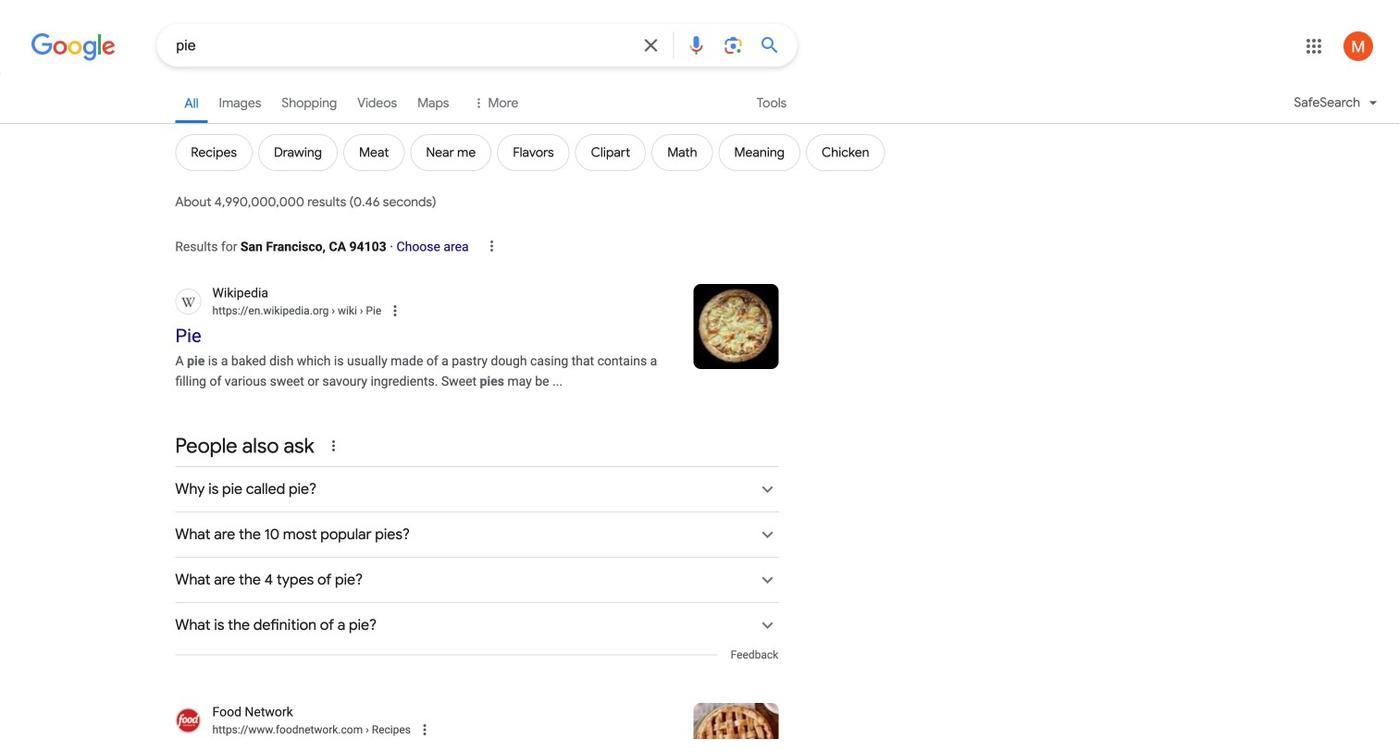Task type: describe. For each thing, give the bounding box(es) containing it.
search by voice image
[[685, 34, 708, 56]]

google image
[[31, 33, 116, 61]]



Task type: vqa. For each thing, say whether or not it's contained in the screenshot.
topmost 6505
no



Task type: locate. For each thing, give the bounding box(es) containing it.
navigation
[[0, 81, 1400, 182]]

None search field
[[0, 23, 797, 67]]

Search text field
[[176, 35, 629, 58]]

search by image image
[[722, 34, 745, 56]]

pie from en.wikipedia.org image
[[694, 284, 779, 369]]

None text field
[[212, 303, 381, 319], [329, 305, 381, 318], [212, 722, 411, 739], [363, 724, 411, 737], [212, 303, 381, 319], [329, 305, 381, 318], [212, 722, 411, 739], [363, 724, 411, 737]]



